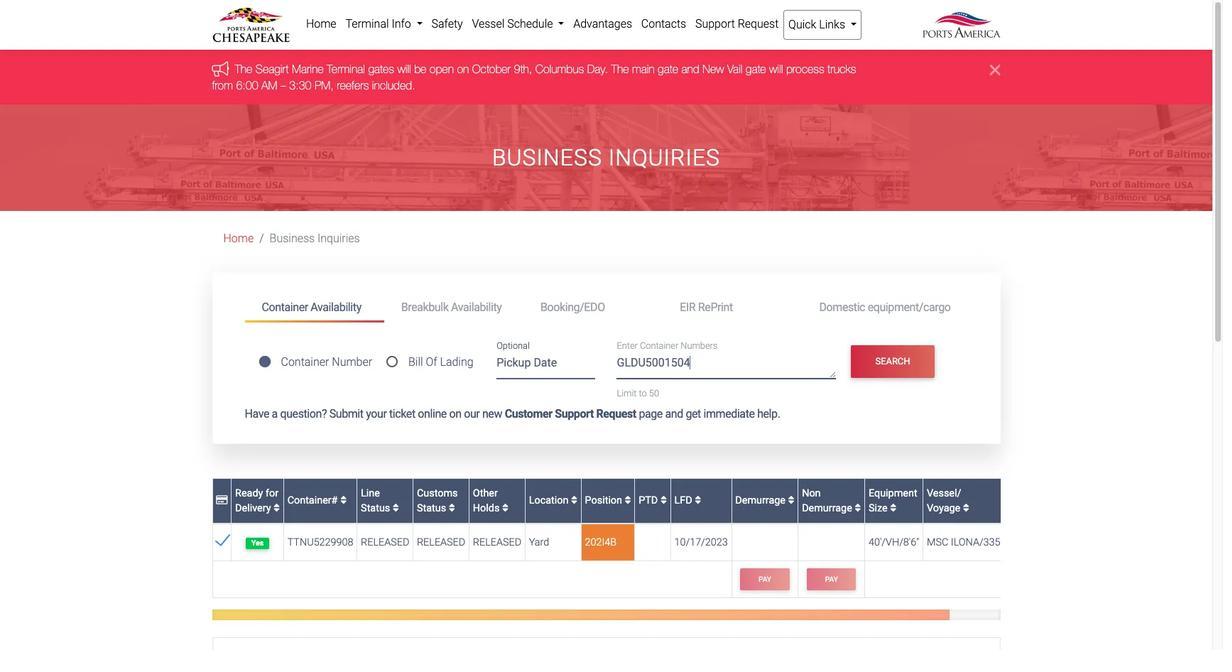 Task type: describe. For each thing, give the bounding box(es) containing it.
1 horizontal spatial support
[[695, 17, 735, 31]]

submit
[[329, 407, 364, 421]]

have a question? submit your ticket online on our new customer support request page and get immediate help.
[[245, 407, 780, 421]]

included.
[[372, 79, 415, 91]]

terminal inside the seagirt marine terminal gates will be open on october 9th, columbus day. the main gate and new vail gate will process trucks from 6:00 am – 3:30 pm, reefers included.
[[327, 63, 365, 76]]

availability for container availability
[[311, 300, 362, 314]]

quick links
[[789, 18, 848, 31]]

0 vertical spatial home
[[306, 17, 336, 31]]

1 horizontal spatial inquiries
[[609, 144, 720, 171]]

ilona/335r
[[951, 536, 1007, 548]]

voyage
[[927, 502, 961, 514]]

support request link
[[691, 10, 783, 38]]

new
[[703, 63, 724, 76]]

ptd
[[639, 495, 661, 507]]

enter
[[617, 341, 638, 351]]

container# link
[[287, 495, 347, 507]]

demurrage link
[[736, 495, 795, 507]]

customs status
[[417, 487, 458, 514]]

immediate
[[704, 407, 755, 421]]

ptd link
[[639, 495, 667, 507]]

1 vertical spatial business
[[270, 232, 315, 245]]

1 vertical spatial on
[[449, 407, 462, 421]]

line status
[[361, 487, 393, 514]]

search
[[876, 356, 910, 367]]

process
[[786, 63, 825, 76]]

3:30
[[289, 79, 311, 91]]

be
[[414, 63, 427, 76]]

quick
[[789, 18, 817, 31]]

of
[[426, 355, 437, 369]]

eir reprint link
[[663, 294, 802, 320]]

non
[[802, 487, 821, 499]]

sort image down equipment
[[890, 503, 897, 513]]

question?
[[280, 407, 327, 421]]

container availability
[[262, 300, 362, 314]]

limit
[[617, 388, 637, 398]]

booking/edo link
[[524, 294, 663, 320]]

trucks
[[828, 63, 856, 76]]

main
[[632, 63, 655, 76]]

delivery
[[235, 502, 271, 514]]

terminal info
[[346, 17, 414, 31]]

availability for breakbulk availability
[[451, 300, 502, 314]]

sort image right voyage
[[963, 503, 970, 513]]

50
[[649, 388, 659, 398]]

sort image inside location link
[[571, 495, 578, 506]]

have
[[245, 407, 269, 421]]

sort image down for
[[274, 503, 280, 513]]

the seagirt marine terminal gates will be open on october 9th, columbus day. the main gate and new vail gate will process trucks from 6:00 am – 3:30 pm, reefers included.
[[212, 63, 856, 91]]

2 gate from the left
[[746, 63, 766, 76]]

links
[[819, 18, 845, 31]]

sort image left customs status
[[393, 503, 399, 513]]

open
[[430, 63, 454, 76]]

equipment
[[869, 487, 918, 499]]

customer
[[505, 407, 552, 421]]

terminal info link
[[341, 10, 427, 38]]

vessel/
[[927, 487, 961, 499]]

size
[[869, 502, 888, 514]]

the seagirt marine terminal gates will be open on october 9th, columbus day. the main gate and new vail gate will process trucks from 6:00 am – 3:30 pm, reefers included. link
[[212, 63, 856, 91]]

sort image down 'customs'
[[449, 503, 455, 513]]

1 the from the left
[[235, 63, 252, 76]]

2 the from the left
[[611, 63, 629, 76]]

0 horizontal spatial home link
[[223, 232, 254, 245]]

breakbulk
[[401, 300, 449, 314]]

reefers
[[337, 79, 369, 91]]

bill
[[409, 355, 423, 369]]

support request
[[695, 17, 779, 31]]

breakbulk availability link
[[384, 294, 524, 320]]

Enter Container Numbers text field
[[617, 354, 836, 378]]

equipment/cargo
[[868, 300, 951, 314]]

line
[[361, 487, 380, 499]]

domestic
[[819, 300, 865, 314]]

sort image for container#
[[340, 495, 347, 506]]

quick links link
[[783, 10, 862, 40]]

6:00
[[236, 79, 258, 91]]

container availability link
[[245, 294, 384, 323]]

optional
[[497, 341, 530, 351]]

advantages
[[573, 17, 632, 31]]

0 vertical spatial terminal
[[346, 17, 389, 31]]

1 horizontal spatial business inquiries
[[492, 144, 720, 171]]

info
[[392, 17, 411, 31]]

2 released from the left
[[417, 536, 466, 548]]

202i4b
[[585, 536, 617, 548]]

msc ilona/335r
[[927, 536, 1007, 548]]

seagirt
[[256, 63, 289, 76]]

ttnu5229908
[[287, 536, 353, 548]]

day.
[[587, 63, 608, 76]]

online
[[418, 407, 447, 421]]

container number
[[281, 355, 372, 369]]

msc
[[927, 536, 949, 548]]

1 horizontal spatial sort image
[[502, 503, 509, 513]]

booking/edo
[[541, 300, 605, 314]]



Task type: vqa. For each thing, say whether or not it's contained in the screenshot.
the bottommost Home link
yes



Task type: locate. For each thing, give the bounding box(es) containing it.
sort image inside ptd link
[[661, 495, 667, 506]]

location link
[[529, 495, 578, 507]]

other holds
[[473, 487, 502, 514]]

the
[[235, 63, 252, 76], [611, 63, 629, 76]]

0 vertical spatial request
[[738, 17, 779, 31]]

demurrage left non in the bottom of the page
[[736, 495, 788, 507]]

eir
[[680, 300, 696, 314]]

2 availability from the left
[[451, 300, 502, 314]]

3 released from the left
[[473, 536, 522, 548]]

0 horizontal spatial released
[[361, 536, 409, 548]]

the up 6:00
[[235, 63, 252, 76]]

page
[[639, 407, 663, 421]]

request left quick on the right top
[[738, 17, 779, 31]]

1 vertical spatial terminal
[[327, 63, 365, 76]]

sort image left lfd
[[661, 495, 667, 506]]

1 horizontal spatial request
[[738, 17, 779, 31]]

container up container number
[[262, 300, 308, 314]]

contacts link
[[637, 10, 691, 38]]

sort image inside "container#" link
[[340, 495, 347, 506]]

a
[[272, 407, 278, 421]]

will left process in the top right of the page
[[769, 63, 783, 76]]

demurrage inside non demurrage
[[802, 502, 852, 514]]

0 vertical spatial and
[[682, 63, 699, 76]]

1 vertical spatial home
[[223, 232, 254, 245]]

request down the limit at the right of the page
[[596, 407, 636, 421]]

on right open
[[457, 63, 469, 76]]

reprint
[[698, 300, 733, 314]]

2 horizontal spatial sort image
[[695, 495, 701, 506]]

1 horizontal spatial demurrage
[[802, 502, 852, 514]]

1 vertical spatial inquiries
[[318, 232, 360, 245]]

0 vertical spatial business
[[492, 144, 602, 171]]

sort image left the 'ptd'
[[625, 495, 631, 506]]

close image
[[990, 61, 1001, 78]]

2 vertical spatial container
[[281, 355, 329, 369]]

yard
[[529, 536, 549, 548]]

will left be in the top of the page
[[397, 63, 411, 76]]

safety
[[432, 17, 463, 31]]

1 horizontal spatial home
[[306, 17, 336, 31]]

status inside customs status
[[417, 502, 446, 514]]

–
[[281, 79, 286, 91]]

gate right vail
[[746, 63, 766, 76]]

released down customs status
[[417, 536, 466, 548]]

the seagirt marine terminal gates will be open on october 9th, columbus day. the main gate and new vail gate will process trucks from 6:00 am – 3:30 pm, reefers included. alert
[[0, 50, 1213, 105]]

0 vertical spatial inquiries
[[609, 144, 720, 171]]

container for container number
[[281, 355, 329, 369]]

on left 'our'
[[449, 407, 462, 421]]

0 horizontal spatial home
[[223, 232, 254, 245]]

1 horizontal spatial availability
[[451, 300, 502, 314]]

1 horizontal spatial released
[[417, 536, 466, 548]]

2 status from the left
[[417, 502, 446, 514]]

lading
[[440, 355, 474, 369]]

for
[[266, 487, 279, 499]]

sort image left position
[[571, 495, 578, 506]]

will
[[397, 63, 411, 76], [769, 63, 783, 76]]

am
[[261, 79, 277, 91]]

0 vertical spatial container
[[262, 300, 308, 314]]

container#
[[287, 495, 340, 507]]

vessel schedule link
[[468, 10, 569, 38]]

vessel/ voyage
[[927, 487, 963, 514]]

domestic equipment/cargo link
[[802, 294, 968, 320]]

40'/vh/8'6"
[[869, 536, 920, 548]]

1 horizontal spatial will
[[769, 63, 783, 76]]

0 vertical spatial home link
[[302, 10, 341, 38]]

1 vertical spatial and
[[665, 407, 683, 421]]

business
[[492, 144, 602, 171], [270, 232, 315, 245]]

1 vertical spatial container
[[640, 341, 679, 351]]

container for container availability
[[262, 300, 308, 314]]

2 will from the left
[[769, 63, 783, 76]]

demurrage down non in the bottom of the page
[[802, 502, 852, 514]]

sort image left size
[[855, 503, 861, 513]]

sort image inside demurrage link
[[788, 495, 795, 506]]

ready for delivery
[[235, 487, 279, 514]]

domestic equipment/cargo
[[819, 300, 951, 314]]

1 vertical spatial business inquiries
[[270, 232, 360, 245]]

2 horizontal spatial released
[[473, 536, 522, 548]]

released down line status
[[361, 536, 409, 548]]

1 status from the left
[[361, 502, 390, 514]]

0 horizontal spatial status
[[361, 502, 390, 514]]

1 horizontal spatial gate
[[746, 63, 766, 76]]

availability up container number
[[311, 300, 362, 314]]

0 vertical spatial on
[[457, 63, 469, 76]]

columbus
[[535, 63, 584, 76]]

and left new
[[682, 63, 699, 76]]

0 horizontal spatial gate
[[658, 63, 678, 76]]

status inside line status
[[361, 502, 390, 514]]

vail
[[727, 63, 743, 76]]

sort image
[[340, 495, 347, 506], [695, 495, 701, 506], [502, 503, 509, 513]]

sort image up 10/17/2023
[[695, 495, 701, 506]]

terminal left 'info'
[[346, 17, 389, 31]]

inquiries
[[609, 144, 720, 171], [318, 232, 360, 245]]

bullhorn image
[[212, 61, 235, 77]]

sort image inside position link
[[625, 495, 631, 506]]

limit to 50
[[617, 388, 659, 398]]

0 vertical spatial business inquiries
[[492, 144, 720, 171]]

0 horizontal spatial availability
[[311, 300, 362, 314]]

container right the enter
[[640, 341, 679, 351]]

container
[[262, 300, 308, 314], [640, 341, 679, 351], [281, 355, 329, 369]]

sort image inside 'lfd' "link"
[[695, 495, 701, 506]]

position
[[585, 495, 625, 507]]

0 vertical spatial support
[[695, 17, 735, 31]]

and
[[682, 63, 699, 76], [665, 407, 683, 421]]

1 will from the left
[[397, 63, 411, 76]]

0 horizontal spatial will
[[397, 63, 411, 76]]

Optional text field
[[497, 351, 596, 379]]

0 horizontal spatial business inquiries
[[270, 232, 360, 245]]

sort image left line
[[340, 495, 347, 506]]

1 horizontal spatial business
[[492, 144, 602, 171]]

0 horizontal spatial business
[[270, 232, 315, 245]]

on inside the seagirt marine terminal gates will be open on october 9th, columbus day. the main gate and new vail gate will process trucks from 6:00 am – 3:30 pm, reefers included.
[[457, 63, 469, 76]]

sort image
[[571, 495, 578, 506], [625, 495, 631, 506], [661, 495, 667, 506], [788, 495, 795, 506], [274, 503, 280, 513], [393, 503, 399, 513], [449, 503, 455, 513], [855, 503, 861, 513], [890, 503, 897, 513], [963, 503, 970, 513]]

to
[[639, 388, 647, 398]]

9th,
[[514, 63, 532, 76]]

equipment size
[[869, 487, 918, 514]]

from
[[212, 79, 233, 91]]

1 vertical spatial home link
[[223, 232, 254, 245]]

support right customer
[[555, 407, 594, 421]]

vessel
[[472, 17, 505, 31]]

vessel schedule
[[472, 17, 556, 31]]

sort image right holds
[[502, 503, 509, 513]]

location
[[529, 495, 571, 507]]

eir reprint
[[680, 300, 733, 314]]

0 horizontal spatial inquiries
[[318, 232, 360, 245]]

availability right breakbulk
[[451, 300, 502, 314]]

yes
[[251, 538, 264, 548]]

container left number
[[281, 355, 329, 369]]

the right day.
[[611, 63, 629, 76]]

our
[[464, 407, 480, 421]]

get
[[686, 407, 701, 421]]

terminal
[[346, 17, 389, 31], [327, 63, 365, 76]]

1 horizontal spatial home link
[[302, 10, 341, 38]]

help.
[[757, 407, 780, 421]]

1 horizontal spatial the
[[611, 63, 629, 76]]

numbers
[[681, 341, 718, 351]]

status for customs
[[417, 502, 446, 514]]

1 gate from the left
[[658, 63, 678, 76]]

10/17/2023
[[675, 536, 728, 548]]

status down 'customs'
[[417, 502, 446, 514]]

customs
[[417, 487, 458, 499]]

0 horizontal spatial the
[[235, 63, 252, 76]]

lfd link
[[675, 495, 701, 507]]

gate right main
[[658, 63, 678, 76]]

status for line
[[361, 502, 390, 514]]

1 vertical spatial support
[[555, 407, 594, 421]]

ready
[[235, 487, 263, 499]]

other
[[473, 487, 498, 499]]

your
[[366, 407, 387, 421]]

support up new
[[695, 17, 735, 31]]

bill of lading
[[409, 355, 474, 369]]

search button
[[851, 345, 935, 378]]

safety link
[[427, 10, 468, 38]]

and left get
[[665, 407, 683, 421]]

october
[[472, 63, 511, 76]]

1 vertical spatial request
[[596, 407, 636, 421]]

breakbulk availability
[[401, 300, 502, 314]]

on
[[457, 63, 469, 76], [449, 407, 462, 421]]

number
[[332, 355, 372, 369]]

position link
[[585, 495, 631, 507]]

0 horizontal spatial support
[[555, 407, 594, 421]]

marine
[[292, 63, 324, 76]]

pm,
[[315, 79, 334, 91]]

0 horizontal spatial sort image
[[340, 495, 347, 506]]

0 horizontal spatial demurrage
[[736, 495, 788, 507]]

1 released from the left
[[361, 536, 409, 548]]

holds
[[473, 502, 500, 514]]

enter container numbers
[[617, 341, 718, 351]]

sort image for lfd
[[695, 495, 701, 506]]

released down holds
[[473, 536, 522, 548]]

status
[[361, 502, 390, 514], [417, 502, 446, 514]]

released
[[361, 536, 409, 548], [417, 536, 466, 548], [473, 536, 522, 548]]

non demurrage
[[802, 487, 855, 514]]

1 availability from the left
[[311, 300, 362, 314]]

support
[[695, 17, 735, 31], [555, 407, 594, 421]]

customer support request link
[[505, 407, 636, 421]]

credit card image
[[216, 495, 228, 506]]

0 horizontal spatial request
[[596, 407, 636, 421]]

terminal up reefers
[[327, 63, 365, 76]]

1 horizontal spatial status
[[417, 502, 446, 514]]

status down line
[[361, 502, 390, 514]]

sort image left non in the bottom of the page
[[788, 495, 795, 506]]

and inside the seagirt marine terminal gates will be open on october 9th, columbus day. the main gate and new vail gate will process trucks from 6:00 am – 3:30 pm, reefers included.
[[682, 63, 699, 76]]



